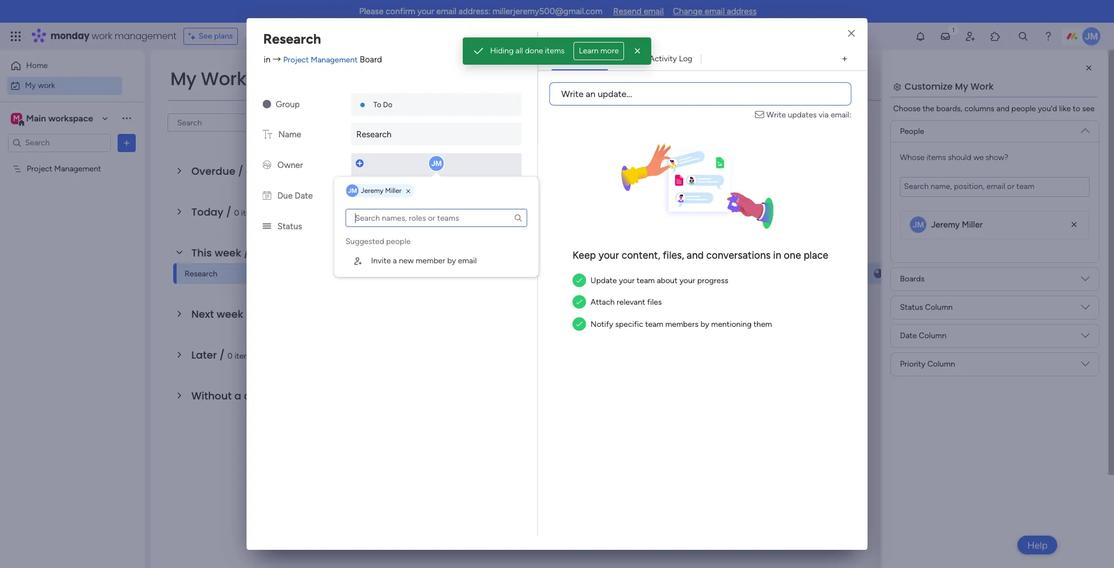 Task type: vqa. For each thing, say whether or not it's contained in the screenshot.
B
no



Task type: describe. For each thing, give the bounding box(es) containing it.
main content containing overdue /
[[151, 50, 1114, 569]]

resend email link
[[614, 6, 664, 16]]

1 horizontal spatial do
[[732, 270, 741, 279]]

working
[[413, 221, 442, 231]]

customize for customize my work
[[905, 80, 953, 93]]

plans
[[214, 31, 233, 41]]

your right keep on the top
[[599, 249, 619, 262]]

select product image
[[10, 31, 22, 42]]

millerjeremy500@gmail.com
[[493, 6, 603, 16]]

management inside 'in → project management board'
[[311, 55, 358, 64]]

relevant
[[617, 298, 646, 308]]

files
[[648, 298, 662, 308]]

more
[[601, 46, 619, 56]]

jeremy inside main content
[[932, 220, 960, 230]]

this week / 1 item
[[191, 246, 273, 260]]

boards
[[901, 274, 925, 284]]

address
[[727, 6, 757, 16]]

column for status column
[[926, 303, 953, 312]]

dialog inside research dialog
[[334, 177, 539, 277]]

email:
[[831, 110, 852, 120]]

items inside today / 0 items
[[241, 209, 261, 218]]

change email address link
[[673, 6, 757, 16]]

jeremy miller link
[[932, 220, 983, 230]]

management
[[115, 30, 177, 43]]

see
[[1083, 104, 1095, 114]]

management inside list box
[[54, 164, 101, 174]]

my work button
[[7, 76, 122, 95]]

miller inside main content
[[962, 220, 983, 230]]

specific
[[616, 320, 644, 329]]

work inside main content
[[971, 80, 994, 93]]

my work
[[25, 80, 55, 90]]

tree grid inside list box
[[346, 232, 528, 273]]

email left address: on the left top
[[437, 6, 457, 16]]

/ right "later"
[[220, 348, 225, 362]]

address:
[[459, 6, 491, 16]]

1 vertical spatial project management
[[589, 270, 664, 280]]

1 vertical spatial jeremy miller image
[[346, 185, 359, 197]]

notify
[[591, 320, 614, 329]]

inbox image
[[940, 31, 952, 42]]

customize for customize
[[381, 118, 419, 127]]

activity log
[[650, 54, 693, 64]]

0 horizontal spatial close image
[[632, 45, 644, 57]]

the
[[923, 104, 935, 114]]

column for priority column
[[928, 360, 956, 369]]

2 horizontal spatial research
[[357, 130, 392, 140]]

jeremy miller inside dialog
[[361, 187, 402, 195]]

place
[[804, 249, 829, 262]]

see
[[199, 31, 212, 41]]

jeremy inside dialog
[[361, 187, 384, 195]]

[object object] element
[[346, 250, 528, 273]]

columns
[[965, 104, 995, 114]]

customize my work
[[905, 80, 994, 93]]

0 vertical spatial jeremy miller image
[[1083, 27, 1101, 45]]

name
[[279, 130, 301, 140]]

miller inside dialog
[[385, 187, 402, 195]]

to do inside research dialog
[[374, 101, 393, 109]]

due
[[278, 191, 293, 201]]

/ right date
[[271, 389, 276, 403]]

show?
[[986, 153, 1009, 162]]

write updates via email:
[[767, 110, 852, 120]]

confirm
[[386, 6, 415, 16]]

project management list box
[[0, 157, 145, 332]]

help image
[[1043, 31, 1055, 42]]

v2 status image
[[263, 222, 271, 232]]

an
[[586, 89, 596, 99]]

item
[[257, 249, 273, 259]]

learn more button
[[574, 42, 624, 60]]

date column
[[901, 331, 947, 341]]

0 vertical spatial people
[[901, 127, 925, 136]]

0 for later /
[[228, 352, 233, 361]]

1 horizontal spatial done
[[525, 46, 543, 56]]

please
[[359, 6, 384, 16]]

Filter dashboard by text search field
[[168, 114, 274, 132]]

should
[[949, 153, 972, 162]]

v2 sun image
[[263, 99, 271, 110]]

→
[[273, 54, 281, 64]]

monday
[[51, 30, 90, 43]]

content,
[[622, 249, 661, 262]]

Search for content search field
[[346, 209, 528, 227]]

1 vertical spatial to do
[[722, 270, 741, 279]]

m
[[13, 113, 20, 123]]

conversations
[[707, 249, 771, 262]]

0 inside next week / 0 items
[[254, 311, 259, 320]]

workspace
[[48, 113, 93, 124]]

2 horizontal spatial my
[[956, 80, 969, 93]]

write for write an update...
[[562, 89, 584, 99]]

your right confirm
[[418, 6, 435, 16]]

via
[[819, 110, 829, 120]]

write for write updates via email:
[[767, 110, 786, 120]]

suggested people
[[346, 237, 411, 247]]

without a date /
[[191, 389, 279, 403]]

0 for overdue /
[[246, 168, 251, 177]]

update your team about your progress
[[591, 276, 729, 286]]

date inside research dialog
[[295, 191, 313, 201]]

your up attach relevant files
[[619, 276, 635, 286]]

do inside research dialog
[[383, 101, 393, 109]]

without
[[191, 389, 232, 403]]

choose the boards, columns and people you'd like to see
[[894, 104, 1095, 114]]

status column
[[901, 303, 953, 312]]

project management link inside research dialog
[[283, 55, 358, 64]]

members
[[666, 320, 699, 329]]

jeremy miller image
[[428, 155, 445, 172]]

change email address
[[673, 6, 757, 16]]

research dialog
[[0, 0, 1115, 569]]

main workspace
[[26, 113, 93, 124]]

owner
[[278, 160, 303, 170]]

updates
[[570, 54, 600, 64]]

progress
[[698, 276, 729, 286]]

date inside main content
[[901, 331, 917, 341]]

update...
[[598, 89, 633, 99]]

this
[[191, 246, 212, 260]]

0 horizontal spatial research
[[185, 269, 218, 279]]

Search in workspace field
[[24, 136, 95, 149]]

/ left v2 multiple person column image
[[238, 164, 243, 178]]

nov
[[902, 269, 915, 277]]

later
[[191, 348, 217, 362]]

home
[[26, 61, 48, 70]]

done inside main content
[[318, 118, 336, 127]]

jeremy miller image inside main content
[[910, 217, 927, 234]]

next week / 0 items
[[191, 307, 281, 322]]

dapulse addbtn image
[[356, 160, 363, 167]]

suggested people row
[[346, 232, 411, 248]]

files
[[617, 54, 633, 64]]

group inside research dialog
[[276, 99, 300, 110]]

list box inside dialog
[[343, 209, 530, 273]]

search image
[[514, 214, 523, 223]]

workspace selection element
[[11, 112, 95, 126]]

monday work management
[[51, 30, 177, 43]]

board inside main content
[[630, 246, 651, 255]]

dapulse date column image
[[263, 191, 271, 201]]

1 horizontal spatial close image
[[849, 30, 855, 38]]

by for members
[[701, 320, 710, 329]]

working on it
[[413, 221, 460, 231]]

column for date column
[[919, 331, 947, 341]]

help
[[1028, 540, 1048, 551]]

choose
[[894, 104, 921, 114]]

/ right 'today' on the left top of page
[[226, 205, 232, 219]]

them
[[754, 320, 773, 329]]

we
[[974, 153, 984, 162]]

group inside main content
[[740, 246, 762, 255]]

invite
[[371, 256, 391, 266]]

apps image
[[990, 31, 1002, 42]]

you'd
[[1039, 104, 1058, 114]]

1 horizontal spatial in
[[774, 249, 782, 262]]

learn
[[579, 46, 599, 56]]

my for my work
[[25, 80, 36, 90]]

to inside research dialog
[[374, 101, 381, 109]]

status for status column
[[901, 303, 924, 312]]



Task type: locate. For each thing, give the bounding box(es) containing it.
1 horizontal spatial jeremy
[[932, 220, 960, 230]]

None text field
[[901, 177, 1090, 197]]

0 for today /
[[234, 209, 239, 218]]

group
[[276, 99, 300, 110], [740, 246, 762, 255]]

project inside list box
[[27, 164, 52, 174]]

miller
[[385, 187, 402, 195], [962, 220, 983, 230]]

attach
[[591, 298, 615, 308]]

1 vertical spatial people
[[386, 237, 411, 247]]

and for files,
[[687, 249, 704, 262]]

people
[[901, 127, 925, 136], [824, 246, 848, 255]]

1 horizontal spatial and
[[997, 104, 1010, 114]]

2 horizontal spatial management
[[617, 270, 664, 280]]

keep your content, files, and conversations in one place
[[573, 249, 829, 262]]

project inside main content
[[589, 270, 615, 280]]

my for my work
[[170, 66, 197, 91]]

help button
[[1018, 536, 1058, 555]]

1 vertical spatial a
[[234, 389, 241, 403]]

group left one
[[740, 246, 762, 255]]

team
[[637, 276, 655, 286], [646, 320, 664, 329]]

whose
[[901, 153, 925, 162]]

people
[[1012, 104, 1037, 114], [386, 237, 411, 247]]

1 vertical spatial management
[[54, 164, 101, 174]]

done right "hide" on the left of the page
[[318, 118, 336, 127]]

home button
[[7, 57, 122, 75]]

tree grid containing suggested people
[[346, 232, 528, 273]]

0 horizontal spatial project
[[27, 164, 52, 174]]

0 horizontal spatial write
[[562, 89, 584, 99]]

email right change on the top right
[[705, 6, 725, 16]]

research down this in the top of the page
[[185, 269, 218, 279]]

1 horizontal spatial board
[[630, 246, 651, 255]]

None search field
[[168, 114, 274, 132]]

1 vertical spatial week
[[217, 307, 243, 322]]

do down conversations
[[732, 270, 741, 279]]

1 horizontal spatial to
[[722, 270, 730, 279]]

1 vertical spatial column
[[919, 331, 947, 341]]

one
[[784, 249, 802, 262]]

to do
[[374, 101, 393, 109], [722, 270, 741, 279]]

today
[[191, 205, 224, 219]]

a left date
[[234, 389, 241, 403]]

2 vertical spatial jeremy miller image
[[910, 217, 927, 234]]

project management link inside main content
[[587, 264, 693, 285]]

jeremy miller image right help icon
[[1083, 27, 1101, 45]]

email
[[437, 6, 457, 16], [644, 6, 664, 16], [705, 6, 725, 16], [458, 256, 477, 266]]

1 horizontal spatial people
[[1012, 104, 1037, 114]]

project management link right →
[[283, 55, 358, 64]]

jeremy miller image left jeremy miller link
[[910, 217, 927, 234]]

0 horizontal spatial done
[[318, 118, 336, 127]]

0 horizontal spatial and
[[687, 249, 704, 262]]

1 horizontal spatial work
[[971, 80, 994, 93]]

mentioning
[[712, 320, 752, 329]]

to do down conversations
[[722, 270, 741, 279]]

new
[[399, 256, 414, 266]]

people left you'd
[[1012, 104, 1037, 114]]

none search field inside dialog
[[346, 209, 528, 227]]

2 vertical spatial research
[[185, 269, 218, 279]]

notifications image
[[915, 31, 927, 42]]

0 vertical spatial and
[[997, 104, 1010, 114]]

0 horizontal spatial people
[[386, 237, 411, 247]]

4
[[917, 269, 922, 277]]

1 vertical spatial in
[[774, 249, 782, 262]]

due date
[[278, 191, 313, 201]]

1 vertical spatial date
[[901, 331, 917, 341]]

people inside 'row'
[[386, 237, 411, 247]]

by right member
[[448, 256, 456, 266]]

0 inside later / 0 items
[[228, 352, 233, 361]]

0 vertical spatial project management link
[[283, 55, 358, 64]]

jeremy miller image
[[1083, 27, 1101, 45], [346, 185, 359, 197], [910, 217, 927, 234]]

0 vertical spatial customize
[[905, 80, 953, 93]]

jeremy miller image down dapulse addbtn image
[[346, 185, 359, 197]]

0 vertical spatial do
[[383, 101, 393, 109]]

to do up customize button
[[374, 101, 393, 109]]

to inside main content
[[722, 270, 730, 279]]

1 vertical spatial by
[[701, 320, 710, 329]]

my work
[[170, 66, 247, 91]]

1 horizontal spatial date
[[901, 331, 917, 341]]

people down choose
[[901, 127, 925, 136]]

email right 'resend'
[[644, 6, 664, 16]]

management inside main content
[[617, 270, 664, 280]]

customize button
[[362, 114, 423, 132]]

log
[[679, 54, 693, 64]]

0 vertical spatial management
[[311, 55, 358, 64]]

1 horizontal spatial project management link
[[587, 264, 693, 285]]

0 left v2 multiple person column image
[[246, 168, 251, 177]]

a left new
[[393, 256, 397, 266]]

/ left 1
[[244, 246, 249, 260]]

1 vertical spatial status
[[901, 303, 924, 312]]

week left 1
[[215, 246, 241, 260]]

week for next
[[217, 307, 243, 322]]

0 vertical spatial close image
[[849, 30, 855, 38]]

about
[[657, 276, 678, 286]]

people up new
[[386, 237, 411, 247]]

to down conversations
[[722, 270, 730, 279]]

0 vertical spatial by
[[448, 256, 456, 266]]

my up the boards, in the top of the page
[[956, 80, 969, 93]]

research up dapulse addbtn image
[[357, 130, 392, 140]]

/ right next
[[246, 307, 251, 322]]

my down home
[[25, 80, 36, 90]]

dapulse x slim image
[[407, 188, 410, 195]]

by inside "[object object]" element
[[448, 256, 456, 266]]

1 horizontal spatial status
[[901, 303, 924, 312]]

email inside "[object object]" element
[[458, 256, 477, 266]]

people right one
[[824, 246, 848, 255]]

1 horizontal spatial jeremy miller image
[[910, 217, 927, 234]]

people inside main content
[[1012, 104, 1037, 114]]

by
[[448, 256, 456, 266], [701, 320, 710, 329]]

board
[[360, 54, 382, 64], [630, 246, 651, 255]]

0 vertical spatial work
[[92, 30, 112, 43]]

0 vertical spatial group
[[276, 99, 300, 110]]

0 horizontal spatial jeremy miller image
[[346, 185, 359, 197]]

0 up later / 0 items
[[254, 311, 259, 320]]

0 horizontal spatial board
[[360, 54, 382, 64]]

please confirm your email address: millerjeremy500@gmail.com
[[359, 6, 603, 16]]

1 horizontal spatial customize
[[905, 80, 953, 93]]

0 right 'today' on the left top of page
[[234, 209, 239, 218]]

1 vertical spatial customize
[[381, 118, 419, 127]]

write inside button
[[562, 89, 584, 99]]

envelope o image
[[756, 109, 767, 121]]

dialog
[[334, 177, 539, 277]]

group right v2 sun icon
[[276, 99, 300, 110]]

none search field inside main content
[[168, 114, 274, 132]]

write
[[562, 89, 584, 99], [767, 110, 786, 120]]

0 horizontal spatial jeremy miller
[[361, 187, 402, 195]]

a inside main content
[[234, 389, 241, 403]]

do up customize button
[[383, 101, 393, 109]]

0
[[246, 168, 251, 177], [234, 209, 239, 218], [254, 311, 259, 320], [228, 352, 233, 361]]

1 horizontal spatial management
[[311, 55, 358, 64]]

to
[[1073, 104, 1081, 114]]

work up columns at the right of the page
[[971, 80, 994, 93]]

work inside my work button
[[38, 80, 55, 90]]

work for monday
[[92, 30, 112, 43]]

on
[[444, 221, 453, 231]]

and for columns
[[997, 104, 1010, 114]]

write an update... button
[[550, 82, 852, 106]]

a for without
[[234, 389, 241, 403]]

status for status
[[278, 222, 302, 232]]

priority column
[[901, 360, 956, 369]]

date right the due
[[295, 191, 313, 201]]

my down see plans 'button'
[[170, 66, 197, 91]]

priority
[[901, 360, 926, 369]]

work down plans
[[201, 66, 247, 91]]

project right →
[[283, 55, 309, 64]]

done right all
[[525, 46, 543, 56]]

work for my
[[38, 80, 55, 90]]

a for invite
[[393, 256, 397, 266]]

0 horizontal spatial status
[[278, 222, 302, 232]]

1 vertical spatial jeremy miller
[[932, 220, 983, 230]]

member
[[416, 256, 446, 266]]

files,
[[663, 249, 685, 262]]

1 horizontal spatial miller
[[962, 220, 983, 230]]

0 vertical spatial a
[[393, 256, 397, 266]]

list box
[[343, 209, 530, 273]]

see plans
[[199, 31, 233, 41]]

0 horizontal spatial do
[[383, 101, 393, 109]]

work down home
[[38, 80, 55, 90]]

team down files
[[646, 320, 664, 329]]

alert
[[463, 37, 652, 65]]

1 vertical spatial project
[[27, 164, 52, 174]]

invite members image
[[965, 31, 977, 42]]

0 vertical spatial jeremy miller
[[361, 187, 402, 195]]

boards,
[[937, 104, 963, 114]]

0 vertical spatial people
[[1012, 104, 1037, 114]]

project down keep on the top
[[589, 270, 615, 280]]

by for member
[[448, 256, 456, 266]]

items inside overdue / 0 items
[[253, 168, 273, 177]]

0 vertical spatial project
[[283, 55, 309, 64]]

board down please
[[360, 54, 382, 64]]

1 horizontal spatial to do
[[722, 270, 741, 279]]

and right columns at the right of the page
[[997, 104, 1010, 114]]

activity
[[650, 54, 677, 64]]

hiding
[[490, 46, 514, 56]]

customize inside button
[[381, 118, 419, 127]]

status
[[278, 222, 302, 232], [901, 303, 924, 312]]

1 horizontal spatial work
[[92, 30, 112, 43]]

suggested
[[346, 237, 384, 247]]

items inside later / 0 items
[[235, 352, 254, 361]]

tree grid
[[346, 232, 528, 273]]

learn more
[[579, 46, 619, 56]]

add view image
[[843, 55, 847, 63]]

0 vertical spatial to do
[[374, 101, 393, 109]]

dapulse text column image
[[263, 130, 272, 140]]

board inside research dialog
[[360, 54, 382, 64]]

2 horizontal spatial project
[[589, 270, 615, 280]]

items
[[545, 46, 565, 56], [338, 118, 358, 127], [927, 153, 947, 162], [253, 168, 273, 177], [241, 209, 261, 218], [261, 311, 281, 320], [235, 352, 254, 361]]

files button
[[608, 50, 641, 68]]

date
[[244, 389, 268, 403]]

1 horizontal spatial a
[[393, 256, 397, 266]]

status right v2 status image
[[278, 222, 302, 232]]

a inside "[object object]" element
[[393, 256, 397, 266]]

0 vertical spatial in
[[264, 54, 271, 64]]

and
[[997, 104, 1010, 114], [687, 249, 704, 262]]

project management down search in workspace field
[[27, 164, 101, 174]]

by right members
[[701, 320, 710, 329]]

0 horizontal spatial to
[[374, 101, 381, 109]]

alert containing hiding all done items
[[463, 37, 652, 65]]

0 horizontal spatial work
[[201, 66, 247, 91]]

1 vertical spatial team
[[646, 320, 664, 329]]

week for this
[[215, 246, 241, 260]]

0 vertical spatial status
[[278, 222, 302, 232]]

v2 multiple person column image
[[263, 160, 271, 170]]

0 vertical spatial team
[[637, 276, 655, 286]]

1 horizontal spatial research
[[263, 31, 321, 47]]

0 vertical spatial to
[[374, 101, 381, 109]]

0 horizontal spatial people
[[824, 246, 848, 255]]

activity log button
[[641, 50, 701, 68]]

in left →
[[264, 54, 271, 64]]

project management link down content,
[[587, 264, 693, 285]]

list box containing suggested people
[[343, 209, 530, 273]]

1 horizontal spatial people
[[901, 127, 925, 136]]

write left an
[[562, 89, 584, 99]]

1 vertical spatial jeremy
[[932, 220, 960, 230]]

update
[[591, 276, 617, 286]]

team for members
[[646, 320, 664, 329]]

write left updates
[[767, 110, 786, 120]]

status down the boards
[[901, 303, 924, 312]]

project management down content,
[[589, 270, 664, 280]]

to up customize button
[[374, 101, 381, 109]]

1 vertical spatial board
[[630, 246, 651, 255]]

write an update...
[[562, 89, 633, 99]]

and inside research dialog
[[687, 249, 704, 262]]

column
[[926, 303, 953, 312], [919, 331, 947, 341], [928, 360, 956, 369]]

1 horizontal spatial by
[[701, 320, 710, 329]]

0 horizontal spatial work
[[38, 80, 55, 90]]

0 right "later"
[[228, 352, 233, 361]]

1 image
[[949, 23, 959, 36]]

in left one
[[774, 249, 782, 262]]

0 vertical spatial project management
[[27, 164, 101, 174]]

my inside button
[[25, 80, 36, 90]]

dialog containing suggested people
[[334, 177, 539, 277]]

1 vertical spatial and
[[687, 249, 704, 262]]

1 vertical spatial group
[[740, 246, 762, 255]]

your right about
[[680, 276, 696, 286]]

1 horizontal spatial jeremy miller
[[932, 220, 983, 230]]

items inside next week / 0 items
[[261, 311, 281, 320]]

2 vertical spatial column
[[928, 360, 956, 369]]

project inside 'in → project management board'
[[283, 55, 309, 64]]

status inside main content
[[901, 303, 924, 312]]

1 vertical spatial work
[[38, 80, 55, 90]]

1 vertical spatial close image
[[632, 45, 644, 57]]

0 inside today / 0 items
[[234, 209, 239, 218]]

date up priority
[[901, 331, 917, 341]]

status inside research dialog
[[278, 222, 302, 232]]

2 vertical spatial project
[[589, 270, 615, 280]]

option
[[0, 159, 145, 161]]

jeremy miller inside main content
[[932, 220, 983, 230]]

like
[[1060, 104, 1071, 114]]

0 horizontal spatial a
[[234, 389, 241, 403]]

team for about
[[637, 276, 655, 286]]

a
[[393, 256, 397, 266], [234, 389, 241, 403]]

0 vertical spatial column
[[926, 303, 953, 312]]

later / 0 items
[[191, 348, 254, 362]]

see plans button
[[183, 28, 238, 45]]

hide done items
[[299, 118, 358, 127]]

main content
[[151, 50, 1114, 569]]

search everything image
[[1018, 31, 1030, 42]]

column up priority column
[[919, 331, 947, 341]]

project down search in workspace field
[[27, 164, 52, 174]]

all
[[516, 46, 523, 56]]

column up date column
[[926, 303, 953, 312]]

1 vertical spatial miller
[[962, 220, 983, 230]]

change
[[673, 6, 703, 16]]

None search field
[[346, 209, 528, 227]]

next
[[191, 307, 214, 322]]

research
[[263, 31, 321, 47], [357, 130, 392, 140], [185, 269, 218, 279]]

0 horizontal spatial project management
[[27, 164, 101, 174]]

and inside main content
[[997, 104, 1010, 114]]

it
[[455, 221, 460, 231]]

0 vertical spatial miller
[[385, 187, 402, 195]]

work right the monday
[[92, 30, 112, 43]]

0 vertical spatial research
[[263, 31, 321, 47]]

1
[[252, 249, 255, 259]]

close image
[[849, 30, 855, 38], [632, 45, 644, 57]]

project management
[[27, 164, 101, 174], [589, 270, 664, 280]]

0 horizontal spatial in
[[264, 54, 271, 64]]

email down it
[[458, 256, 477, 266]]

nov 4
[[902, 269, 922, 277]]

0 vertical spatial date
[[295, 191, 313, 201]]

jeremy miller
[[361, 187, 402, 195], [932, 220, 983, 230]]

0 horizontal spatial management
[[54, 164, 101, 174]]

1 vertical spatial done
[[318, 118, 336, 127]]

work
[[201, 66, 247, 91], [971, 80, 994, 93]]

project management inside project management list box
[[27, 164, 101, 174]]

1 vertical spatial project management link
[[587, 264, 693, 285]]

0 horizontal spatial project management link
[[283, 55, 358, 64]]

main
[[26, 113, 46, 124]]

and right files,
[[687, 249, 704, 262]]

0 inside overdue / 0 items
[[246, 168, 251, 177]]

0 horizontal spatial customize
[[381, 118, 419, 127]]

column right priority
[[928, 360, 956, 369]]

hide
[[299, 118, 316, 127]]

workspace image
[[11, 112, 22, 125]]

board left files,
[[630, 246, 651, 255]]

research up →
[[263, 31, 321, 47]]

team left about
[[637, 276, 655, 286]]

week right next
[[217, 307, 243, 322]]



